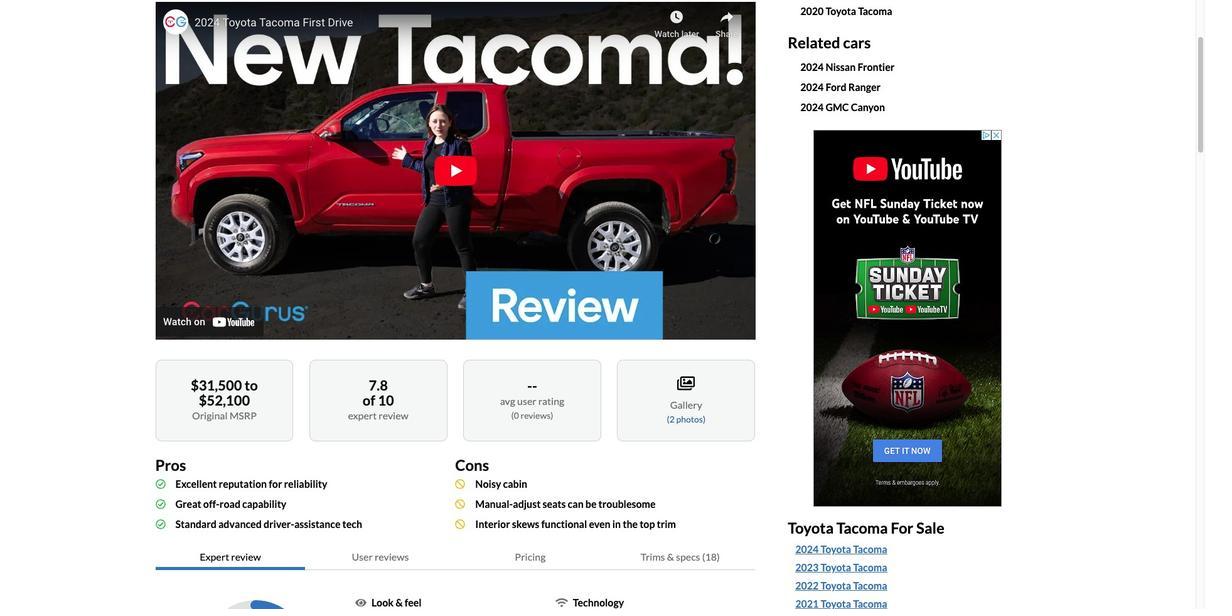 Task type: describe. For each thing, give the bounding box(es) containing it.
manual-
[[476, 498, 513, 510]]

2 - from the left
[[532, 377, 537, 394]]

2022 toyota tacoma link down for
[[796, 579, 1028, 594]]

interior skews functional even in the top trim
[[476, 518, 676, 530]]

2024 gmc canyon
[[801, 101, 885, 113]]

adjust
[[513, 498, 541, 510]]

top
[[640, 518, 655, 530]]

related
[[788, 33, 841, 51]]

in
[[613, 518, 621, 530]]

& for look
[[396, 596, 403, 608]]

for
[[891, 518, 914, 537]]

manual-adjust seats can be troublesome
[[476, 498, 656, 510]]

2024 for 2024 nissan frontier
[[801, 61, 824, 73]]

eye image
[[355, 598, 367, 608]]

even
[[589, 518, 611, 530]]

look
[[372, 596, 394, 608]]

great off-road capability
[[176, 498, 287, 510]]

2020
[[801, 5, 824, 17]]

ban image for interior skews functional even in the top trim
[[455, 519, 466, 529]]

2022
[[796, 580, 819, 592]]

photos)
[[677, 414, 706, 424]]

-- avg user rating (0 reviews)
[[500, 377, 565, 421]]

assistance
[[294, 518, 341, 530]]

of
[[363, 392, 375, 409]]

2023 toyota tacoma link down for
[[796, 560, 1028, 575]]

(0
[[511, 410, 519, 421]]

expert review tab
[[155, 544, 305, 570]]

2020 toyota tacoma link
[[801, 5, 893, 17]]

gmc
[[826, 101, 849, 113]]

reliability
[[284, 478, 327, 490]]

related cars
[[788, 33, 871, 51]]

2024 nissan frontier
[[801, 61, 895, 73]]

2023
[[796, 562, 819, 574]]

standard advanced driver-assistance tech
[[176, 518, 362, 530]]

expert review
[[200, 550, 261, 562]]

2024 gmc canyon link
[[801, 101, 885, 113]]

10
[[378, 392, 394, 409]]

advanced
[[219, 518, 262, 530]]

nissan
[[826, 61, 856, 73]]

rating
[[539, 395, 565, 407]]

msrp
[[230, 409, 257, 421]]

cons
[[455, 456, 489, 474]]

the
[[623, 518, 638, 530]]

reputation
[[219, 478, 267, 490]]

excellent reputation for reliability
[[176, 478, 327, 490]]

images image
[[678, 375, 695, 391]]

cabin
[[503, 478, 527, 490]]

tech
[[343, 518, 362, 530]]

specs
[[676, 550, 700, 562]]

$31,500 to $52,100 original msrp
[[191, 376, 258, 421]]

gallery
[[670, 398, 703, 410]]

1 - from the left
[[528, 377, 532, 394]]

tab list containing expert review
[[155, 544, 756, 570]]

2020 toyota tacoma
[[801, 5, 893, 17]]

capability
[[242, 498, 287, 510]]

avg
[[500, 395, 516, 407]]

check circle image for standard advanced driver-assistance tech
[[155, 519, 165, 529]]

off-
[[203, 498, 220, 510]]

expert inside 7.8 of 10 expert review
[[348, 409, 377, 421]]



Task type: locate. For each thing, give the bounding box(es) containing it.
to
[[245, 376, 258, 393]]

2022 toyota tacoma link down 2023
[[796, 579, 888, 594]]

user
[[352, 550, 373, 562]]

ban image
[[455, 479, 466, 489], [455, 499, 466, 509], [455, 519, 466, 529]]

2024 ford ranger link
[[801, 81, 881, 93]]

tacoma
[[858, 5, 893, 17], [837, 518, 888, 537], [853, 543, 888, 555], [853, 562, 888, 574], [853, 580, 888, 592]]

skews
[[512, 518, 540, 530]]

expert
[[348, 409, 377, 421], [200, 550, 229, 562]]

toyota tacoma for sale
[[788, 518, 945, 537]]

original
[[192, 409, 228, 421]]

toyota right '2020'
[[826, 5, 857, 17]]

7.8
[[369, 376, 388, 393]]

& left specs
[[667, 550, 674, 562]]

2023 toyota tacoma link up 2022
[[796, 560, 888, 575]]

$52,100
[[199, 392, 250, 409]]

2 check circle image from the top
[[155, 519, 165, 529]]

3 ban image from the top
[[455, 519, 466, 529]]

great
[[176, 498, 201, 510]]

user reviews
[[352, 550, 409, 562]]

ban image down cons
[[455, 479, 466, 489]]

0 horizontal spatial review
[[231, 550, 261, 562]]

excellent
[[176, 478, 217, 490]]

for
[[269, 478, 282, 490]]

canyon
[[851, 101, 885, 113]]

2024 toyota tacoma 2023 toyota tacoma 2022 toyota tacoma
[[796, 543, 888, 592]]

1 vertical spatial check circle image
[[155, 519, 165, 529]]

2024 ford ranger
[[801, 81, 881, 93]]

road
[[220, 498, 240, 510]]

2024
[[801, 61, 824, 73], [801, 81, 824, 93], [801, 101, 824, 113], [796, 543, 819, 555]]

(2
[[667, 414, 675, 424]]

driver-
[[264, 518, 294, 530]]

pricing
[[515, 550, 546, 562]]

user
[[517, 395, 537, 407]]

review inside 7.8 of 10 expert review
[[379, 409, 409, 421]]

check circle image down check circle icon
[[155, 519, 165, 529]]

(18)
[[702, 550, 720, 562]]

toyota right 2022
[[821, 580, 852, 592]]

ban image left interior
[[455, 519, 466, 529]]

& left feel at the bottom left of page
[[396, 596, 403, 608]]

7.8 of 10 expert review
[[348, 376, 409, 421]]

pricing tab
[[455, 544, 606, 570]]

toyota up 2023
[[788, 518, 834, 537]]

2024 left ford
[[801, 81, 824, 93]]

1 vertical spatial ban image
[[455, 499, 466, 509]]

standard
[[176, 518, 217, 530]]

2022 toyota tacoma link
[[796, 579, 1028, 594], [796, 579, 888, 594]]

2024 toyota tacoma link down for
[[796, 542, 1028, 557]]

user reviews tab
[[305, 544, 455, 570]]

reviews
[[375, 550, 409, 562]]

noisy
[[476, 478, 501, 490]]

seats
[[543, 498, 566, 510]]

review inside expert review tab
[[231, 550, 261, 562]]

2024 toyota tacoma link
[[796, 542, 1028, 557], [796, 542, 888, 557]]

ban image for noisy cabin
[[455, 479, 466, 489]]

2023 toyota tacoma link
[[796, 560, 1028, 575], [796, 560, 888, 575]]

sale
[[917, 518, 945, 537]]

ford
[[826, 81, 847, 93]]

review down 10
[[379, 409, 409, 421]]

ban image for manual-adjust seats can be troublesome
[[455, 499, 466, 509]]

check circle image up check circle icon
[[155, 479, 165, 489]]

2024 toyota tacoma link down the toyota tacoma for sale
[[796, 542, 888, 557]]

gallery (2 photos)
[[667, 398, 706, 424]]

0 vertical spatial review
[[379, 409, 409, 421]]

& for trims
[[667, 550, 674, 562]]

2024 up 2023
[[796, 543, 819, 555]]

2 vertical spatial ban image
[[455, 519, 466, 529]]

advertisement region
[[814, 130, 1002, 506]]

0 vertical spatial ban image
[[455, 479, 466, 489]]

interior
[[476, 518, 510, 530]]

review down advanced
[[231, 550, 261, 562]]

check circle image for excellent reputation for reliability
[[155, 479, 165, 489]]

ban image left manual-
[[455, 499, 466, 509]]

reviews)
[[521, 410, 553, 421]]

1 vertical spatial &
[[396, 596, 403, 608]]

1 vertical spatial expert
[[200, 550, 229, 562]]

1 horizontal spatial expert
[[348, 409, 377, 421]]

ranger
[[849, 81, 881, 93]]

toyota right 2023
[[821, 562, 852, 574]]

expert down standard at the bottom left of page
[[200, 550, 229, 562]]

2024 for 2024 ford ranger
[[801, 81, 824, 93]]

& inside "tab"
[[667, 550, 674, 562]]

0 vertical spatial expert
[[348, 409, 377, 421]]

0 vertical spatial check circle image
[[155, 479, 165, 489]]

2024 down related
[[801, 61, 824, 73]]

expert down of
[[348, 409, 377, 421]]

0 vertical spatial &
[[667, 550, 674, 562]]

2024 nissan frontier link
[[801, 61, 895, 73]]

0 horizontal spatial expert
[[200, 550, 229, 562]]

trims
[[641, 550, 665, 562]]

1 vertical spatial review
[[231, 550, 261, 562]]

review
[[379, 409, 409, 421], [231, 550, 261, 562]]

technology
[[573, 596, 624, 608]]

2024 left gmc
[[801, 101, 824, 113]]

1 ban image from the top
[[455, 479, 466, 489]]

toyota
[[826, 5, 857, 17], [788, 518, 834, 537], [821, 543, 852, 555], [821, 562, 852, 574], [821, 580, 852, 592]]

functional
[[542, 518, 587, 530]]

feel
[[405, 596, 422, 608]]

can
[[568, 498, 584, 510]]

-
[[528, 377, 532, 394], [532, 377, 537, 394]]

cars
[[843, 33, 871, 51]]

2 ban image from the top
[[455, 499, 466, 509]]

tab list
[[155, 544, 756, 570]]

wifi image
[[555, 598, 568, 608]]

1 horizontal spatial review
[[379, 409, 409, 421]]

pros
[[155, 456, 186, 474]]

trims & specs (18)
[[641, 550, 720, 562]]

2024 for 2024 gmc canyon
[[801, 101, 824, 113]]

1 horizontal spatial &
[[667, 550, 674, 562]]

trim
[[657, 518, 676, 530]]

frontier
[[858, 61, 895, 73]]

look & feel
[[372, 596, 422, 608]]

be
[[586, 498, 597, 510]]

2024 inside '2024 toyota tacoma 2023 toyota tacoma 2022 toyota tacoma'
[[796, 543, 819, 555]]

0 horizontal spatial &
[[396, 596, 403, 608]]

check circle image
[[155, 479, 165, 489], [155, 519, 165, 529]]

noisy cabin
[[476, 478, 527, 490]]

$31,500
[[191, 376, 242, 393]]

check circle image
[[155, 499, 165, 509]]

troublesome
[[599, 498, 656, 510]]

expert inside tab
[[200, 550, 229, 562]]

toyota down the toyota tacoma for sale
[[821, 543, 852, 555]]

trims & specs (18) tab
[[606, 544, 756, 570]]

1 check circle image from the top
[[155, 479, 165, 489]]



Task type: vqa. For each thing, say whether or not it's contained in the screenshot.
9/10
no



